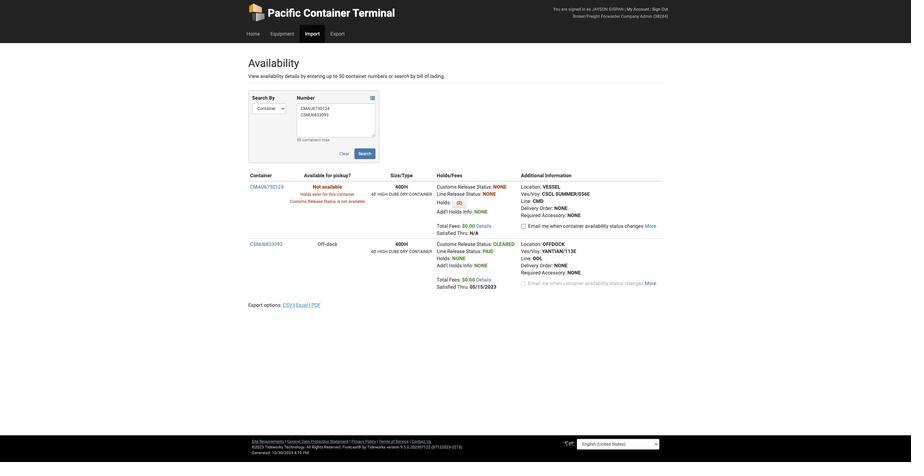 Task type: vqa. For each thing, say whether or not it's contained in the screenshot.
Forgot Password? Log In
no



Task type: describe. For each thing, give the bounding box(es) containing it.
of inside site requirements | general data protection statement | privacy policy | terms of service | contact us ©2023 tideworks technology. all rights reserved. forecast® by tideworks version 9.5.0.202307122 (07122023-2213) generated: 10/30/2023 4:19 pm
[[391, 439, 395, 444]]

show list image
[[370, 96, 375, 101]]

csv
[[283, 302, 292, 308]]

0 horizontal spatial 50
[[297, 138, 301, 142]]

pm
[[303, 451, 309, 455]]

line: inside location : vessel ves/voy: cscl summer/056e line: cmd delivery order : none required accessory : none
[[521, 198, 532, 204]]

csnu6833093
[[250, 241, 283, 247]]

import
[[305, 31, 320, 37]]

| left general
[[285, 439, 286, 444]]

containers
[[302, 138, 321, 142]]

sign out link
[[653, 7, 668, 12]]

summer/056e
[[556, 191, 590, 197]]

40dh 40' high cube dry container for customs release status : cleared line release status : paid holds: none add'l holds info: none
[[371, 241, 432, 254]]

fees: for n/a
[[449, 223, 461, 229]]

version
[[387, 445, 400, 450]]

are
[[562, 7, 568, 12]]

| left sign
[[650, 7, 651, 12]]

you are signed in as jayson gispan | my account | sign out broker/freight forwarder company admin (38284)
[[553, 7, 668, 19]]

forecast®
[[343, 445, 361, 450]]

requirements
[[260, 439, 284, 444]]

vessel
[[543, 184, 561, 190]]

cmau6730124 link
[[250, 184, 284, 190]]

you
[[553, 7, 561, 12]]

order inside location : offdock ves/voy: yantian/113e line: ool delivery order : none required accessory : none
[[540, 263, 552, 268]]

admin
[[640, 14, 653, 19]]

more for location : offdock ves/voy: yantian/113e line: ool delivery order : none required accessory : none
[[645, 281, 657, 286]]

signed
[[569, 7, 581, 12]]

company
[[621, 14, 639, 19]]

exist
[[313, 192, 322, 197]]

account
[[634, 7, 649, 12]]

order inside location : vessel ves/voy: cscl summer/056e line: cmd delivery order : none required accessory : none
[[540, 205, 552, 211]]

additional information
[[521, 173, 572, 178]]

site requirements | general data protection statement | privacy policy | terms of service | contact us ©2023 tideworks technology. all rights reserved. forecast® by tideworks version 9.5.0.202307122 (07122023-2213) generated: 10/30/2023 4:19 pm
[[252, 439, 462, 455]]

technology.
[[284, 445, 306, 450]]

general
[[287, 439, 301, 444]]

2 horizontal spatial by
[[411, 73, 416, 79]]

line for customs release status : none line release status : none
[[437, 191, 446, 197]]

search by
[[252, 95, 275, 101]]

tideworks
[[367, 445, 386, 450]]

status up paid
[[477, 241, 491, 247]]

out
[[662, 7, 668, 12]]

$0.00 for 05/15/2023
[[462, 277, 475, 283]]

cube for customs release status : none line release status : none
[[389, 192, 399, 197]]

delivery inside location : vessel ves/voy: cscl summer/056e line: cmd delivery order : none required accessory : none
[[521, 205, 539, 211]]

add'l holds info: none
[[437, 209, 488, 215]]

privacy
[[352, 439, 364, 444]]

csv link
[[283, 302, 294, 308]]

availability
[[248, 57, 299, 69]]

1 holds: from the top
[[437, 200, 452, 205]]

home button
[[241, 25, 265, 43]]

dock
[[327, 241, 337, 247]]

details link for n/a
[[476, 223, 492, 229]]

customs for customs release status : cleared line release status : paid holds: none add'l holds info: none
[[437, 241, 457, 247]]

holds inside not available holds exist for this container customs release status is not available
[[300, 192, 312, 197]]

0 vertical spatial of
[[425, 73, 429, 79]]

delivery inside location : offdock ves/voy: yantian/113e line: ool delivery order : none required accessory : none
[[521, 263, 539, 268]]

entering
[[307, 73, 325, 79]]

(38284)
[[654, 14, 668, 19]]

offdock
[[543, 241, 565, 247]]

privacy policy link
[[352, 439, 376, 444]]

us
[[427, 439, 431, 444]]

container inside not available holds exist for this container customs release status is not available
[[337, 192, 355, 197]]

or
[[389, 73, 393, 79]]

line for customs release status : cleared line release status : paid holds: none add'l holds info: none
[[437, 249, 446, 254]]

equipment
[[271, 31, 294, 37]]

release up (2) link
[[458, 184, 476, 190]]

status left paid
[[466, 249, 480, 254]]

to
[[333, 73, 338, 79]]

information
[[545, 173, 572, 178]]

details link for 05/15/2023
[[476, 277, 492, 283]]

accessory inside location : offdock ves/voy: yantian/113e line: ool delivery order : none required accessory : none
[[542, 270, 565, 276]]

my account link
[[627, 7, 649, 12]]

details for n/a
[[476, 223, 492, 229]]

| left the 'pdf'
[[309, 302, 310, 308]]

when for :
[[550, 281, 562, 286]]

pickup?
[[334, 173, 351, 178]]

search button
[[355, 148, 376, 159]]

reserved.
[[324, 445, 342, 450]]

high for customs release status : none line release status : none
[[378, 192, 388, 197]]

options:
[[264, 302, 282, 308]]

0 horizontal spatial container
[[250, 173, 272, 178]]

add'l inside customs release status : cleared line release status : paid holds: none add'l holds info: none
[[437, 263, 448, 268]]

clear button
[[336, 148, 353, 159]]

available
[[304, 173, 325, 178]]

40' for customs release status : cleared line release status : paid holds: none add'l holds info: none
[[371, 249, 377, 254]]

release up (2) at the top right of the page
[[447, 191, 465, 197]]

max
[[322, 138, 330, 142]]

05/15/2023
[[470, 284, 497, 290]]

©2023 tideworks
[[252, 445, 283, 450]]

terms
[[379, 439, 390, 444]]

yantian/113e
[[542, 249, 576, 254]]

availability for customs release status : cleared line release status : paid holds: none add'l holds info: none
[[585, 281, 609, 286]]

0 horizontal spatial by
[[301, 73, 306, 79]]

this
[[329, 192, 336, 197]]

size/type
[[391, 173, 413, 178]]

info: inside customs release status : cleared line release status : paid holds: none add'l holds info: none
[[463, 263, 473, 268]]

holds: inside customs release status : cleared line release status : paid holds: none add'l holds info: none
[[437, 256, 451, 261]]

as
[[587, 7, 591, 12]]

accessory inside location : vessel ves/voy: cscl summer/056e line: cmd delivery order : none required accessory : none
[[542, 213, 565, 218]]

availability for customs release status : none line release status : none
[[585, 223, 609, 229]]

pdf
[[311, 302, 321, 308]]

container for customs release status : none line release status : none
[[409, 192, 432, 197]]

service
[[396, 439, 409, 444]]

4:19
[[294, 451, 302, 455]]

changes for location : offdock ves/voy: yantian/113e line: ool delivery order : none required accessory : none
[[625, 281, 644, 286]]

dry for customs release status : cleared line release status : paid holds: none add'l holds info: none
[[400, 249, 408, 254]]

50 containers max
[[297, 138, 330, 142]]

customs release status : cleared line release status : paid holds: none add'l holds info: none
[[437, 241, 515, 268]]

clear
[[340, 151, 349, 156]]

view
[[248, 73, 259, 79]]

status for location : offdock ves/voy: yantian/113e line: ool delivery order : none required accessory : none
[[610, 281, 624, 286]]

not
[[341, 199, 347, 204]]

email for accessory
[[528, 281, 541, 286]]

me for required
[[542, 223, 549, 229]]

40dh 40' high cube dry container for customs release status : none line release status : none
[[371, 184, 432, 197]]

rights
[[312, 445, 323, 450]]

holds inside customs release status : cleared line release status : paid holds: none add'l holds info: none
[[449, 263, 462, 268]]



Task type: locate. For each thing, give the bounding box(es) containing it.
1 vertical spatial more
[[645, 281, 657, 286]]

for left this on the left of the page
[[323, 192, 328, 197]]

accessory down cmd
[[542, 213, 565, 218]]

details inside total fees: $0.00 details satisfied thru: n/a
[[476, 223, 492, 229]]

1 40' from the top
[[371, 192, 377, 197]]

holds down (2) link
[[449, 209, 462, 215]]

required inside location : offdock ves/voy: yantian/113e line: ool delivery order : none required accessory : none
[[521, 270, 541, 276]]

info: up total fees: $0.00 details satisfied thru: 05/15/2023
[[463, 263, 473, 268]]

me down location : offdock ves/voy: yantian/113e line: ool delivery order : none required accessory : none
[[542, 281, 549, 286]]

1 vertical spatial cube
[[389, 249, 399, 254]]

1 horizontal spatial of
[[425, 73, 429, 79]]

details up 05/15/2023
[[476, 277, 492, 283]]

search
[[252, 95, 268, 101], [359, 151, 372, 156]]

0 vertical spatial availability
[[260, 73, 284, 79]]

line: inside location : offdock ves/voy: yantian/113e line: ool delivery order : none required accessory : none
[[521, 256, 532, 261]]

1 thru: from the top
[[457, 230, 469, 236]]

1 vertical spatial changes
[[625, 281, 644, 286]]

release down exist
[[308, 199, 323, 204]]

1 info: from the top
[[463, 209, 473, 215]]

line inside customs release status : none line release status : none
[[437, 191, 446, 197]]

for left pickup?
[[326, 173, 332, 178]]

by
[[301, 73, 306, 79], [411, 73, 416, 79], [362, 445, 366, 450]]

$0.00 up n/a
[[462, 223, 475, 229]]

2 more link from the top
[[645, 281, 657, 286]]

(2)
[[457, 200, 462, 205]]

total
[[437, 223, 448, 229], [437, 277, 448, 283]]

1 horizontal spatial 50
[[339, 73, 345, 79]]

my
[[627, 7, 633, 12]]

line down holds/fees on the top of the page
[[437, 191, 446, 197]]

2 cube from the top
[[389, 249, 399, 254]]

40dh
[[395, 184, 408, 190], [395, 241, 408, 247]]

2 dry from the top
[[400, 249, 408, 254]]

available for pickup?
[[304, 173, 351, 178]]

0 horizontal spatial available
[[322, 184, 342, 190]]

container
[[346, 73, 367, 79], [337, 192, 355, 197], [563, 223, 584, 229], [563, 281, 584, 286]]

1 vertical spatial line:
[[521, 256, 532, 261]]

2 holds: from the top
[[437, 256, 451, 261]]

holds
[[300, 192, 312, 197], [449, 209, 462, 215], [449, 263, 462, 268]]

forwarder
[[601, 14, 620, 19]]

1 vertical spatial 40'
[[371, 249, 377, 254]]

1 vertical spatial 50
[[297, 138, 301, 142]]

1 vertical spatial delivery
[[521, 263, 539, 268]]

required inside location : vessel ves/voy: cscl summer/056e line: cmd delivery order : none required accessory : none
[[521, 213, 541, 218]]

2 vertical spatial customs
[[437, 241, 457, 247]]

details for 05/15/2023
[[476, 277, 492, 283]]

0 vertical spatial more link
[[645, 223, 657, 229]]

2 changes from the top
[[625, 281, 644, 286]]

1 cube from the top
[[389, 192, 399, 197]]

2 $0.00 from the top
[[462, 277, 475, 283]]

location for location : vessel ves/voy: cscl summer/056e line: cmd delivery order : none required accessory : none
[[521, 184, 541, 190]]

required down ool
[[521, 270, 541, 276]]

| left my
[[625, 7, 626, 12]]

1 vertical spatial customs
[[290, 199, 307, 204]]

2 details from the top
[[476, 277, 492, 283]]

50 right the to
[[339, 73, 345, 79]]

location inside location : vessel ves/voy: cscl summer/056e line: cmd delivery order : none required accessory : none
[[521, 184, 541, 190]]

1 vertical spatial email
[[528, 281, 541, 286]]

1 horizontal spatial container
[[304, 7, 350, 19]]

1 dry from the top
[[400, 192, 408, 197]]

jayson
[[592, 7, 608, 12]]

export button
[[325, 25, 350, 43]]

terms of service link
[[379, 439, 409, 444]]

when for accessory
[[550, 223, 562, 229]]

paid
[[483, 249, 494, 254]]

0 vertical spatial container
[[304, 7, 350, 19]]

0 vertical spatial container
[[409, 192, 432, 197]]

when down location : offdock ves/voy: yantian/113e line: ool delivery order : none required accessory : none
[[550, 281, 562, 286]]

2 vertical spatial availability
[[585, 281, 609, 286]]

order down cmd
[[540, 205, 552, 211]]

email me when container availability status changes more for location : vessel ves/voy: cscl summer/056e line: cmd delivery order : none required accessory : none
[[528, 223, 657, 229]]

release down total fees: $0.00 details satisfied thru: n/a
[[447, 249, 465, 254]]

|
[[625, 7, 626, 12], [650, 7, 651, 12], [294, 302, 295, 308], [309, 302, 310, 308], [285, 439, 286, 444], [350, 439, 351, 444], [377, 439, 378, 444], [410, 439, 411, 444]]

1 vertical spatial when
[[550, 281, 562, 286]]

0 vertical spatial customs
[[437, 184, 457, 190]]

info: down (2) link
[[463, 209, 473, 215]]

sign
[[653, 7, 661, 12]]

1 container from the top
[[409, 192, 432, 197]]

search right clear on the left of page
[[359, 151, 372, 156]]

1 vertical spatial satisfied
[[437, 284, 456, 290]]

0 vertical spatial ves/voy:
[[521, 191, 541, 197]]

release down n/a
[[458, 241, 476, 247]]

more link for location : offdock ves/voy: yantian/113e line: ool delivery order : none required accessory : none
[[645, 281, 657, 286]]

for inside not available holds exist for this container customs release status is not available
[[323, 192, 328, 197]]

2 status from the top
[[610, 281, 624, 286]]

0 vertical spatial cube
[[389, 192, 399, 197]]

0 horizontal spatial of
[[391, 439, 395, 444]]

container down location : offdock ves/voy: yantian/113e line: ool delivery order : none required accessory : none
[[563, 281, 584, 286]]

1 vertical spatial search
[[359, 151, 372, 156]]

1 when from the top
[[550, 223, 562, 229]]

holds/fees
[[437, 173, 462, 178]]

export inside popup button
[[331, 31, 345, 37]]

2 required from the top
[[521, 270, 541, 276]]

availability
[[260, 73, 284, 79], [585, 223, 609, 229], [585, 281, 609, 286]]

0 vertical spatial info:
[[463, 209, 473, 215]]

fees: down add'l holds info: none at top
[[449, 223, 461, 229]]

1 details from the top
[[476, 223, 492, 229]]

2 add'l from the top
[[437, 263, 448, 268]]

1 vertical spatial status
[[610, 281, 624, 286]]

1 email from the top
[[528, 223, 541, 229]]

cleared
[[494, 241, 515, 247]]

2 container from the top
[[409, 249, 432, 254]]

1 horizontal spatial by
[[362, 445, 366, 450]]

40dh for customs release status : none line release status : none
[[395, 184, 408, 190]]

customs release status : none line release status : none
[[437, 184, 507, 197]]

available right not
[[349, 199, 365, 204]]

0 vertical spatial export
[[331, 31, 345, 37]]

dry for customs release status : none line release status : none
[[400, 192, 408, 197]]

2 total from the top
[[437, 277, 448, 283]]

2 email from the top
[[528, 281, 541, 286]]

by
[[269, 95, 275, 101]]

order down ool
[[540, 263, 552, 268]]

thru: for n/a
[[457, 230, 469, 236]]

2 vertical spatial holds
[[449, 263, 462, 268]]

customs down available
[[290, 199, 307, 204]]

fees: inside total fees: $0.00 details satisfied thru: 05/15/2023
[[449, 277, 461, 283]]

email down ool
[[528, 281, 541, 286]]

0 vertical spatial for
[[326, 173, 332, 178]]

1 vertical spatial order
[[540, 263, 552, 268]]

more for location : vessel ves/voy: cscl summer/056e line: cmd delivery order : none required accessory : none
[[645, 223, 657, 229]]

1 vertical spatial info:
[[463, 263, 473, 268]]

$0.00
[[462, 223, 475, 229], [462, 277, 475, 283]]

1 40dh from the top
[[395, 184, 408, 190]]

2 email me when container availability status changes more from the top
[[528, 281, 657, 286]]

1 location from the top
[[521, 184, 541, 190]]

1 total from the top
[[437, 223, 448, 229]]

ves/voy: up cmd
[[521, 191, 541, 197]]

holds: left (2) at the top right of the page
[[437, 200, 452, 205]]

satisfied for total fees: $0.00 details satisfied thru: 05/15/2023
[[437, 284, 456, 290]]

high for customs release status : cleared line release status : paid holds: none add'l holds info: none
[[378, 249, 388, 254]]

0 vertical spatial line:
[[521, 198, 532, 204]]

total inside total fees: $0.00 details satisfied thru: 05/15/2023
[[437, 277, 448, 283]]

changes
[[625, 223, 644, 229], [625, 281, 644, 286]]

search
[[394, 73, 409, 79]]

holds up total fees: $0.00 details satisfied thru: 05/15/2023
[[449, 263, 462, 268]]

thru:
[[457, 230, 469, 236], [457, 284, 469, 290]]

0 vertical spatial total
[[437, 223, 448, 229]]

1 vertical spatial fees:
[[449, 277, 461, 283]]

general data protection statement link
[[287, 439, 349, 444]]

0 vertical spatial delivery
[[521, 205, 539, 211]]

Number text field
[[297, 103, 376, 137]]

details up n/a
[[476, 223, 492, 229]]

numbers
[[368, 73, 387, 79]]

0 vertical spatial search
[[252, 95, 268, 101]]

2 40dh from the top
[[395, 241, 408, 247]]

0 vertical spatial $0.00
[[462, 223, 475, 229]]

0 vertical spatial thru:
[[457, 230, 469, 236]]

available up this on the left of the page
[[322, 184, 342, 190]]

ves/voy:
[[521, 191, 541, 197], [521, 249, 541, 254]]

0 vertical spatial 50
[[339, 73, 345, 79]]

0 vertical spatial 40dh 40' high cube dry container
[[371, 184, 432, 197]]

status up (2) link
[[466, 191, 480, 197]]

number
[[297, 95, 315, 101]]

2 satisfied from the top
[[437, 284, 456, 290]]

order
[[540, 205, 552, 211], [540, 263, 552, 268]]

0 vertical spatial dry
[[400, 192, 408, 197]]

1 ves/voy: from the top
[[521, 191, 541, 197]]

changes for location : vessel ves/voy: cscl summer/056e line: cmd delivery order : none required accessory : none
[[625, 223, 644, 229]]

1 vertical spatial me
[[542, 281, 549, 286]]

10/30/2023
[[272, 451, 293, 455]]

export left the options:
[[248, 302, 263, 308]]

0 vertical spatial when
[[550, 223, 562, 229]]

1 vertical spatial high
[[378, 249, 388, 254]]

available
[[322, 184, 342, 190], [349, 199, 365, 204]]

ves/voy: inside location : vessel ves/voy: cscl summer/056e line: cmd delivery order : none required accessory : none
[[521, 191, 541, 197]]

1 accessory from the top
[[542, 213, 565, 218]]

home
[[247, 31, 260, 37]]

line down total fees: $0.00 details satisfied thru: n/a
[[437, 249, 446, 254]]

details
[[476, 223, 492, 229], [476, 277, 492, 283]]

1 vertical spatial accessory
[[542, 270, 565, 276]]

1 email me when container availability status changes more from the top
[[528, 223, 657, 229]]

thru: left n/a
[[457, 230, 469, 236]]

1 horizontal spatial available
[[349, 199, 365, 204]]

1 vertical spatial export
[[248, 302, 263, 308]]

1 add'l from the top
[[437, 209, 448, 215]]

40dh for customs release status : cleared line release status : paid holds: none add'l holds info: none
[[395, 241, 408, 247]]

1 changes from the top
[[625, 223, 644, 229]]

1 vertical spatial holds:
[[437, 256, 451, 261]]

by right details
[[301, 73, 306, 79]]

2 accessory from the top
[[542, 270, 565, 276]]

1 order from the top
[[540, 205, 552, 211]]

excel link
[[296, 302, 309, 308]]

(07122023-
[[432, 445, 452, 450]]

by down "privacy policy" link
[[362, 445, 366, 450]]

2 thru: from the top
[[457, 284, 469, 290]]

policy
[[365, 439, 376, 444]]

40dh 40' high cube dry container
[[371, 184, 432, 197], [371, 241, 432, 254]]

| up 9.5.0.202307122
[[410, 439, 411, 444]]

2 ves/voy: from the top
[[521, 249, 541, 254]]

site requirements link
[[252, 439, 284, 444]]

1 vertical spatial availability
[[585, 223, 609, 229]]

container
[[304, 7, 350, 19], [250, 173, 272, 178]]

0 vertical spatial 40dh
[[395, 184, 408, 190]]

0 vertical spatial order
[[540, 205, 552, 211]]

1 high from the top
[[378, 192, 388, 197]]

all
[[307, 445, 311, 450]]

add'l up total fees: $0.00 details satisfied thru: n/a
[[437, 209, 448, 215]]

2213)
[[452, 445, 462, 450]]

40' for customs release status : none line release status : none
[[371, 192, 377, 197]]

data
[[302, 439, 310, 444]]

1 vertical spatial holds
[[449, 209, 462, 215]]

by inside site requirements | general data protection statement | privacy policy | terms of service | contact us ©2023 tideworks technology. all rights reserved. forecast® by tideworks version 9.5.0.202307122 (07122023-2213) generated: 10/30/2023 4:19 pm
[[362, 445, 366, 450]]

2 high from the top
[[378, 249, 388, 254]]

0 vertical spatial location
[[521, 184, 541, 190]]

1 horizontal spatial search
[[359, 151, 372, 156]]

satisfied for total fees: $0.00 details satisfied thru: n/a
[[437, 230, 456, 236]]

1 vertical spatial details
[[476, 277, 492, 283]]

2 line: from the top
[[521, 256, 532, 261]]

delivery down ool
[[521, 263, 539, 268]]

1 vertical spatial for
[[323, 192, 328, 197]]

holds left exist
[[300, 192, 312, 197]]

0 vertical spatial details link
[[476, 223, 492, 229]]

customs inside customs release status : cleared line release status : paid holds: none add'l holds info: none
[[437, 241, 457, 247]]

holds:
[[437, 200, 452, 205], [437, 256, 451, 261]]

0 vertical spatial line
[[437, 191, 446, 197]]

0 horizontal spatial search
[[252, 95, 268, 101]]

email for required
[[528, 223, 541, 229]]

of
[[425, 73, 429, 79], [391, 439, 395, 444]]

me up offdock
[[542, 223, 549, 229]]

line: left ool
[[521, 256, 532, 261]]

thru: inside total fees: $0.00 details satisfied thru: n/a
[[457, 230, 469, 236]]

0 vertical spatial me
[[542, 223, 549, 229]]

accessory down ool
[[542, 270, 565, 276]]

0 vertical spatial email me when container availability status changes more
[[528, 223, 657, 229]]

pacific container terminal link
[[248, 0, 395, 25]]

export down pacific container terminal
[[331, 31, 345, 37]]

ves/voy: up ool
[[521, 249, 541, 254]]

by left bill
[[411, 73, 416, 79]]

export
[[331, 31, 345, 37], [248, 302, 263, 308]]

off-dock
[[318, 241, 337, 247]]

1 me from the top
[[542, 223, 549, 229]]

1 vertical spatial line
[[437, 249, 446, 254]]

of right bill
[[425, 73, 429, 79]]

search left the "by"
[[252, 95, 268, 101]]

0 vertical spatial holds
[[300, 192, 312, 197]]

thru: inside total fees: $0.00 details satisfied thru: 05/15/2023
[[457, 284, 469, 290]]

fees: inside total fees: $0.00 details satisfied thru: n/a
[[449, 223, 461, 229]]

2 delivery from the top
[[521, 263, 539, 268]]

customs inside customs release status : none line release status : none
[[437, 184, 457, 190]]

delivery down cmd
[[521, 205, 539, 211]]

pacific container terminal
[[268, 7, 395, 19]]

1 required from the top
[[521, 213, 541, 218]]

satisfied inside total fees: $0.00 details satisfied thru: 05/15/2023
[[437, 284, 456, 290]]

1 vertical spatial location
[[521, 241, 541, 247]]

holds: up total fees: $0.00 details satisfied thru: 05/15/2023
[[437, 256, 451, 261]]

fees: down customs release status : cleared line release status : paid holds: none add'l holds info: none
[[449, 277, 461, 283]]

1 status from the top
[[610, 223, 624, 229]]

ves/voy: for ool
[[521, 249, 541, 254]]

1 vertical spatial email me when container availability status changes more
[[528, 281, 657, 286]]

9.5.0.202307122
[[401, 445, 431, 450]]

0 horizontal spatial export
[[248, 302, 263, 308]]

2 details link from the top
[[476, 277, 492, 283]]

1 vertical spatial container
[[409, 249, 432, 254]]

gispan
[[609, 7, 624, 12]]

pacific
[[268, 7, 301, 19]]

search for search by
[[252, 95, 268, 101]]

status up add'l holds info: none at top
[[477, 184, 491, 190]]

line inside customs release status : cleared line release status : paid holds: none add'l holds info: none
[[437, 249, 446, 254]]

customs down holds/fees on the top of the page
[[437, 184, 457, 190]]

2 location from the top
[[521, 241, 541, 247]]

0 vertical spatial changes
[[625, 223, 644, 229]]

in
[[582, 7, 586, 12]]

1 vertical spatial thru:
[[457, 284, 469, 290]]

line: left cmd
[[521, 198, 532, 204]]

thru: left 05/15/2023
[[457, 284, 469, 290]]

0 vertical spatial add'l
[[437, 209, 448, 215]]

total inside total fees: $0.00 details satisfied thru: n/a
[[437, 223, 448, 229]]

status inside not available holds exist for this container customs release status is not available
[[324, 199, 336, 204]]

2 me from the top
[[542, 281, 549, 286]]

1 line: from the top
[[521, 198, 532, 204]]

50 left "containers"
[[297, 138, 301, 142]]

0 vertical spatial required
[[521, 213, 541, 218]]

when up offdock
[[550, 223, 562, 229]]

$0.00 up 05/15/2023
[[462, 277, 475, 283]]

total for total fees: $0.00 details satisfied thru: n/a
[[437, 223, 448, 229]]

0 vertical spatial status
[[610, 223, 624, 229]]

1 vertical spatial more link
[[645, 281, 657, 286]]

0 vertical spatial email
[[528, 223, 541, 229]]

csnu6833093 link
[[250, 241, 283, 247]]

excel
[[296, 302, 308, 308]]

satisfied inside total fees: $0.00 details satisfied thru: n/a
[[437, 230, 456, 236]]

email down cmd
[[528, 223, 541, 229]]

2 40dh 40' high cube dry container from the top
[[371, 241, 432, 254]]

customs down total fees: $0.00 details satisfied thru: n/a
[[437, 241, 457, 247]]

container up not
[[337, 192, 355, 197]]

0 vertical spatial available
[[322, 184, 342, 190]]

| up the tideworks
[[377, 439, 378, 444]]

total for total fees: $0.00 details satisfied thru: 05/15/2023
[[437, 277, 448, 283]]

location inside location : offdock ves/voy: yantian/113e line: ool delivery order : none required accessory : none
[[521, 241, 541, 247]]

total fees: $0.00 details satisfied thru: 05/15/2023
[[437, 277, 497, 290]]

status for location : vessel ves/voy: cscl summer/056e line: cmd delivery order : none required accessory : none
[[610, 223, 624, 229]]

details
[[285, 73, 300, 79]]

1 vertical spatial details link
[[476, 277, 492, 283]]

container right the to
[[346, 73, 367, 79]]

bill
[[417, 73, 423, 79]]

2 info: from the top
[[463, 263, 473, 268]]

more link
[[645, 223, 657, 229], [645, 281, 657, 286]]

1 vertical spatial container
[[250, 173, 272, 178]]

$0.00 inside total fees: $0.00 details satisfied thru: 05/15/2023
[[462, 277, 475, 283]]

2 order from the top
[[540, 263, 552, 268]]

required down cmd
[[521, 213, 541, 218]]

1 vertical spatial required
[[521, 270, 541, 276]]

1 vertical spatial $0.00
[[462, 277, 475, 283]]

thru: for 05/15/2023
[[457, 284, 469, 290]]

None checkbox
[[521, 224, 526, 229], [521, 281, 526, 286], [521, 224, 526, 229], [521, 281, 526, 286]]

2 line from the top
[[437, 249, 446, 254]]

view availability details by entering up to 50 container numbers or search by bill of lading.
[[248, 73, 445, 79]]

$0.00 for n/a
[[462, 223, 475, 229]]

1 more link from the top
[[645, 223, 657, 229]]

email me when container availability status changes more for location : offdock ves/voy: yantian/113e line: ool delivery order : none required accessory : none
[[528, 281, 657, 286]]

details inside total fees: $0.00 details satisfied thru: 05/15/2023
[[476, 277, 492, 283]]

| up forecast®
[[350, 439, 351, 444]]

customs inside not available holds exist for this container customs release status is not available
[[290, 199, 307, 204]]

1 delivery from the top
[[521, 205, 539, 211]]

more link for location : vessel ves/voy: cscl summer/056e line: cmd delivery order : none required accessory : none
[[645, 223, 657, 229]]

me for accessory
[[542, 281, 549, 286]]

export for export
[[331, 31, 345, 37]]

additional
[[521, 173, 544, 178]]

0 vertical spatial holds:
[[437, 200, 452, 205]]

container up export popup button
[[304, 7, 350, 19]]

1 satisfied from the top
[[437, 230, 456, 236]]

0 vertical spatial 40'
[[371, 192, 377, 197]]

$0.00 inside total fees: $0.00 details satisfied thru: n/a
[[462, 223, 475, 229]]

site
[[252, 439, 259, 444]]

search for search
[[359, 151, 372, 156]]

0 vertical spatial accessory
[[542, 213, 565, 218]]

cube for customs release status : cleared line release status : paid holds: none add'l holds info: none
[[389, 249, 399, 254]]

1 more from the top
[[645, 223, 657, 229]]

1 vertical spatial available
[[349, 199, 365, 204]]

container up offdock
[[563, 223, 584, 229]]

add'l up total fees: $0.00 details satisfied thru: 05/15/2023
[[437, 263, 448, 268]]

satisfied
[[437, 230, 456, 236], [437, 284, 456, 290]]

location down additional
[[521, 184, 541, 190]]

0 vertical spatial satisfied
[[437, 230, 456, 236]]

export for export options: csv | excel | pdf
[[248, 302, 263, 308]]

details link up n/a
[[476, 223, 492, 229]]

(2) link
[[452, 198, 467, 208]]

0 vertical spatial fees:
[[449, 223, 461, 229]]

customs
[[437, 184, 457, 190], [290, 199, 307, 204], [437, 241, 457, 247]]

release inside not available holds exist for this container customs release status is not available
[[308, 199, 323, 204]]

2 more from the top
[[645, 281, 657, 286]]

location : offdock ves/voy: yantian/113e line: ool delivery order : none required accessory : none
[[521, 241, 581, 276]]

status down this on the left of the page
[[324, 199, 336, 204]]

40'
[[371, 192, 377, 197], [371, 249, 377, 254]]

1 line from the top
[[437, 191, 446, 197]]

0 vertical spatial details
[[476, 223, 492, 229]]

ves/voy: inside location : offdock ves/voy: yantian/113e line: ool delivery order : none required accessory : none
[[521, 249, 541, 254]]

1 40dh 40' high cube dry container from the top
[[371, 184, 432, 197]]

location for location : offdock ves/voy: yantian/113e line: ool delivery order : none required accessory : none
[[521, 241, 541, 247]]

location up ool
[[521, 241, 541, 247]]

cscl
[[542, 191, 555, 197]]

1 vertical spatial add'l
[[437, 263, 448, 268]]

1 vertical spatial of
[[391, 439, 395, 444]]

not
[[313, 184, 321, 190]]

total fees: $0.00 details satisfied thru: n/a
[[437, 223, 492, 236]]

container up cmau6730124 link
[[250, 173, 272, 178]]

2 40' from the top
[[371, 249, 377, 254]]

2 when from the top
[[550, 281, 562, 286]]

1 details link from the top
[[476, 223, 492, 229]]

more
[[645, 223, 657, 229], [645, 281, 657, 286]]

broker/freight
[[573, 14, 600, 19]]

details link up 05/15/2023
[[476, 277, 492, 283]]

of up version at the bottom left of page
[[391, 439, 395, 444]]

1 vertical spatial 40dh
[[395, 241, 408, 247]]

1 fees: from the top
[[449, 223, 461, 229]]

1 $0.00 from the top
[[462, 223, 475, 229]]

1 vertical spatial ves/voy:
[[521, 249, 541, 254]]

| right csv
[[294, 302, 295, 308]]

required
[[521, 213, 541, 218], [521, 270, 541, 276]]

add'l
[[437, 209, 448, 215], [437, 263, 448, 268]]

50
[[339, 73, 345, 79], [297, 138, 301, 142]]

2 fees: from the top
[[449, 277, 461, 283]]

1 horizontal spatial export
[[331, 31, 345, 37]]

1 vertical spatial total
[[437, 277, 448, 283]]

1 vertical spatial dry
[[400, 249, 408, 254]]

container for customs release status : cleared line release status : paid holds: none add'l holds info: none
[[409, 249, 432, 254]]

ves/voy: for line:
[[521, 191, 541, 197]]

search inside button
[[359, 151, 372, 156]]

fees: for 05/15/2023
[[449, 277, 461, 283]]

customs for customs release status : none line release status : none
[[437, 184, 457, 190]]

pdf link
[[311, 302, 321, 308]]



